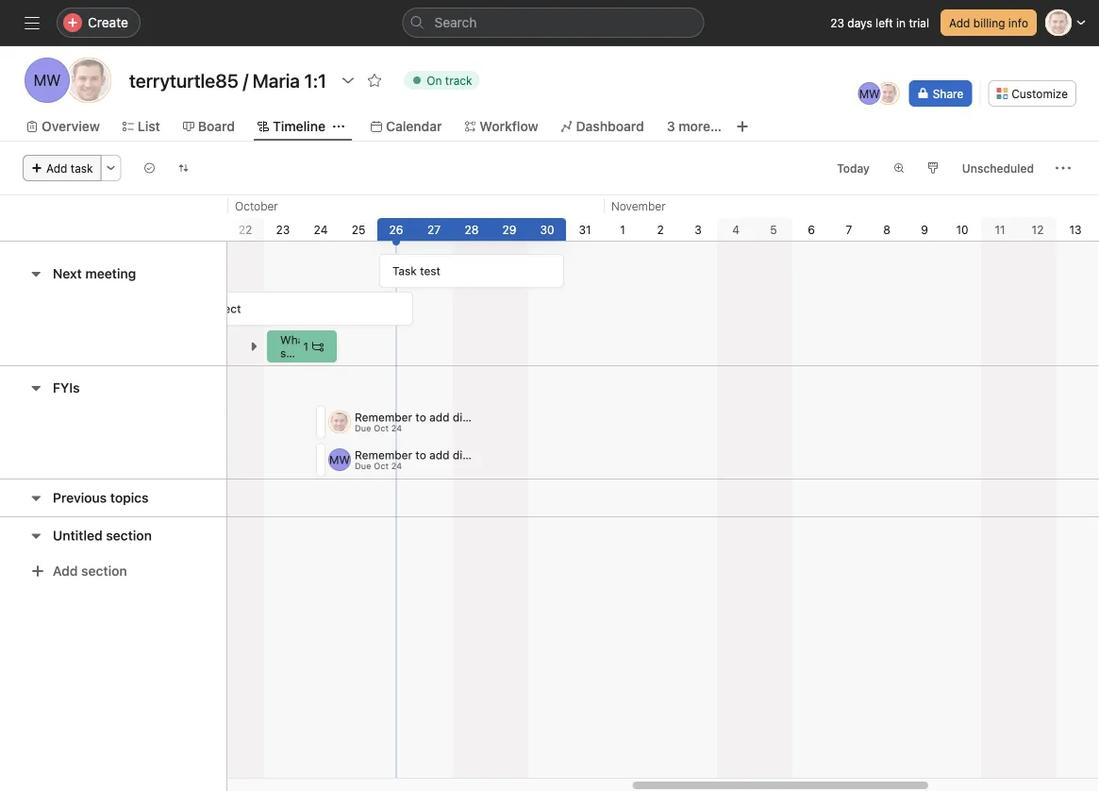 Task type: locate. For each thing, give the bounding box(es) containing it.
add billing info button
[[941, 9, 1038, 36]]

in
[[897, 16, 906, 29]]

1 horizontal spatial 23
[[831, 16, 845, 29]]

2 due from the top
[[355, 461, 371, 471]]

add left billing
[[950, 16, 971, 29]]

previous topics
[[53, 490, 149, 506]]

1 vertical spatial due
[[355, 461, 371, 471]]

next meeting
[[53, 266, 136, 281]]

24 for mw
[[392, 461, 402, 471]]

1 horizontal spatial mw
[[329, 453, 350, 466]]

3
[[667, 118, 676, 134], [695, 223, 702, 236]]

1 down november
[[621, 223, 626, 236]]

november
[[612, 199, 666, 212]]

today
[[838, 161, 870, 175]]

star
[[156, 302, 178, 315]]

more actions image
[[1056, 161, 1072, 176], [105, 162, 117, 174]]

27
[[428, 223, 441, 236]]

1 horizontal spatial 3
[[695, 223, 702, 236]]

track
[[445, 74, 473, 87]]

timeline
[[273, 118, 326, 134]]

0 vertical spatial 3
[[667, 118, 676, 134]]

add inside add section button
[[53, 563, 78, 579]]

topics
[[110, 490, 149, 506]]

expand sidebar image
[[25, 15, 40, 30]]

add
[[950, 16, 971, 29], [46, 161, 67, 175], [53, 563, 78, 579]]

search list box
[[403, 8, 705, 38]]

more actions image up 13
[[1056, 161, 1072, 176]]

0 vertical spatial due oct 24
[[355, 423, 402, 433]]

0 vertical spatial 23
[[831, 16, 845, 29]]

23 left days
[[831, 16, 845, 29]]

1 vertical spatial oct
[[374, 461, 389, 471]]

2 vertical spatial 24
[[392, 461, 402, 471]]

0 horizontal spatial 23
[[276, 223, 290, 236]]

add inside button
[[46, 161, 67, 175]]

due oct 24 for mw
[[355, 461, 402, 471]]

collapse task list for the section fyis image
[[28, 380, 43, 396]]

0 vertical spatial due
[[355, 423, 371, 433]]

oct
[[374, 423, 389, 433], [374, 461, 389, 471]]

4
[[733, 223, 740, 236]]

meeting
[[85, 266, 136, 281]]

1 vertical spatial add
[[46, 161, 67, 175]]

info
[[1009, 16, 1029, 29]]

tt
[[79, 71, 98, 89], [882, 87, 896, 100], [333, 415, 347, 429]]

section down topics
[[106, 528, 152, 543]]

0 horizontal spatial tt
[[79, 71, 98, 89]]

23 for 23 days left in trial
[[831, 16, 845, 29]]

2 oct from the top
[[374, 461, 389, 471]]

weeks image
[[894, 162, 905, 174]]

8
[[884, 223, 891, 236]]

more actions image right task
[[105, 162, 117, 174]]

0 vertical spatial section
[[106, 528, 152, 543]]

23 for 23
[[276, 223, 290, 236]]

overview link
[[26, 116, 100, 137]]

2 due oct 24 from the top
[[355, 461, 402, 471]]

0 vertical spatial add
[[950, 16, 971, 29]]

26
[[390, 223, 404, 236]]

0 horizontal spatial 1
[[303, 340, 309, 353]]

show options image
[[341, 73, 356, 88]]

1 vertical spatial 3
[[695, 223, 702, 236]]

2
[[657, 223, 664, 236]]

3 left more…
[[667, 118, 676, 134]]

2 vertical spatial add
[[53, 563, 78, 579]]

create
[[88, 15, 128, 30]]

0 vertical spatial 1
[[621, 223, 626, 236]]

0 horizontal spatial mw
[[34, 71, 61, 89]]

section
[[106, 528, 152, 543], [81, 563, 127, 579]]

0 vertical spatial oct
[[374, 423, 389, 433]]

1
[[621, 223, 626, 236], [303, 340, 309, 353]]

1 due from the top
[[355, 423, 371, 433]]

1 oct from the top
[[374, 423, 389, 433]]

due
[[355, 423, 371, 433], [355, 461, 371, 471]]

timeline link
[[258, 116, 326, 137]]

collapse task list for the section previous topics image
[[28, 490, 43, 506]]

1 vertical spatial due oct 24
[[355, 461, 402, 471]]

workflow link
[[465, 116, 539, 137]]

31
[[579, 223, 592, 236]]

add task
[[46, 161, 93, 175]]

23
[[831, 16, 845, 29], [276, 223, 290, 236]]

add billing info
[[950, 16, 1029, 29]]

add section
[[53, 563, 127, 579]]

mw
[[34, 71, 61, 89], [860, 87, 881, 100], [329, 453, 350, 466]]

untitled section button
[[53, 519, 152, 553]]

29
[[503, 223, 517, 236]]

1 left "leftcount" image
[[303, 340, 309, 353]]

Write a task name text field
[[393, 262, 560, 279]]

add down untitled
[[53, 563, 78, 579]]

3 more… button
[[667, 116, 722, 137]]

3 more…
[[667, 118, 722, 134]]

due for mw
[[355, 461, 371, 471]]

section for add section
[[81, 563, 127, 579]]

fyis button
[[53, 371, 80, 405]]

add tab image
[[736, 119, 751, 134]]

25
[[352, 223, 366, 236]]

3 left 4
[[695, 223, 702, 236]]

task
[[71, 161, 93, 175]]

due oct 24 for tt
[[355, 423, 402, 433]]

workflow
[[480, 118, 539, 134]]

overview
[[42, 118, 100, 134]]

None text field
[[125, 63, 332, 97]]

on
[[427, 74, 442, 87]]

project
[[204, 302, 241, 315]]

1 horizontal spatial 1
[[621, 223, 626, 236]]

add for add billing info
[[950, 16, 971, 29]]

2 horizontal spatial mw
[[860, 87, 881, 100]]

calendar
[[386, 118, 442, 134]]

11
[[996, 223, 1006, 236]]

1 vertical spatial 23
[[276, 223, 290, 236]]

1 due oct 24 from the top
[[355, 423, 402, 433]]

section down "untitled section" button
[[81, 563, 127, 579]]

1 vertical spatial section
[[81, 563, 127, 579]]

due oct 24
[[355, 423, 402, 433], [355, 461, 402, 471]]

add inside add billing info button
[[950, 16, 971, 29]]

0 horizontal spatial 3
[[667, 118, 676, 134]]

23 down "october"
[[276, 223, 290, 236]]

1 horizontal spatial tt
[[333, 415, 347, 429]]

calendar link
[[371, 116, 442, 137]]

24
[[314, 223, 328, 236], [392, 423, 402, 433], [392, 461, 402, 471]]

1 vertical spatial 24
[[392, 423, 402, 433]]

3 inside dropdown button
[[667, 118, 676, 134]]

dashboard
[[576, 118, 645, 134]]

add left task
[[46, 161, 67, 175]]

share
[[933, 87, 964, 100]]

fyis
[[53, 380, 80, 396]]



Task type: vqa. For each thing, say whether or not it's contained in the screenshot.
Collapse Task List For The Section Untitled Section image
yes



Task type: describe. For each thing, give the bounding box(es) containing it.
23 days left in trial
[[831, 16, 930, 29]]

add section button
[[23, 554, 135, 588]]

on track button
[[396, 67, 489, 93]]

add task button
[[23, 155, 102, 181]]

unscheduled button
[[954, 155, 1043, 181]]

none image
[[178, 162, 189, 174]]

3 for 3
[[695, 223, 702, 236]]

next meeting button
[[53, 257, 136, 291]]

1 vertical spatial 1
[[303, 340, 309, 353]]

list
[[138, 118, 160, 134]]

show subtasks for task what's something that was harder than expected? image
[[248, 341, 260, 352]]

section for untitled section
[[106, 528, 152, 543]]

untitled section
[[53, 528, 152, 543]]

search button
[[403, 8, 705, 38]]

star this project
[[156, 302, 241, 315]]

next
[[53, 266, 82, 281]]

13
[[1070, 223, 1083, 236]]

add for add task
[[46, 161, 67, 175]]

6
[[808, 223, 816, 236]]

28
[[465, 223, 479, 236]]

color: default image
[[928, 162, 939, 174]]

october
[[235, 199, 278, 212]]

24 for tt
[[392, 423, 402, 433]]

search
[[435, 15, 477, 30]]

board
[[198, 118, 235, 134]]

customize
[[1012, 87, 1069, 100]]

untitled
[[53, 528, 103, 543]]

leftcount image
[[313, 341, 324, 352]]

30
[[540, 223, 555, 236]]

collapse task list for the section next meeting image
[[28, 266, 43, 281]]

2 horizontal spatial tt
[[882, 87, 896, 100]]

on track
[[427, 74, 473, 87]]

dashboard link
[[561, 116, 645, 137]]

all tasks image
[[144, 162, 155, 174]]

9
[[922, 223, 929, 236]]

billing
[[974, 16, 1006, 29]]

create button
[[57, 8, 141, 38]]

previous topics button
[[53, 481, 149, 515]]

7
[[847, 223, 853, 236]]

collapse task list for the section untitled section image
[[28, 528, 43, 543]]

1 horizontal spatial more actions image
[[1056, 161, 1072, 176]]

oct for tt
[[374, 423, 389, 433]]

22
[[239, 223, 252, 236]]

share button
[[910, 80, 973, 107]]

0 horizontal spatial more actions image
[[105, 162, 117, 174]]

0 vertical spatial 24
[[314, 223, 328, 236]]

more…
[[679, 118, 722, 134]]

days
[[848, 16, 873, 29]]

3 for 3 more…
[[667, 118, 676, 134]]

board link
[[183, 116, 235, 137]]

10
[[957, 223, 969, 236]]

tab actions image
[[333, 121, 345, 132]]

today button
[[829, 155, 879, 181]]

trial
[[910, 16, 930, 29]]

this
[[181, 302, 200, 315]]

5
[[771, 223, 778, 236]]

customize button
[[989, 80, 1077, 107]]

due for tt
[[355, 423, 371, 433]]

add for add section
[[53, 563, 78, 579]]

add to starred image
[[367, 73, 383, 88]]

unscheduled
[[963, 161, 1035, 175]]

oct for mw
[[374, 461, 389, 471]]

list link
[[123, 116, 160, 137]]

12
[[1033, 223, 1045, 236]]

left
[[876, 16, 894, 29]]

previous
[[53, 490, 107, 506]]



